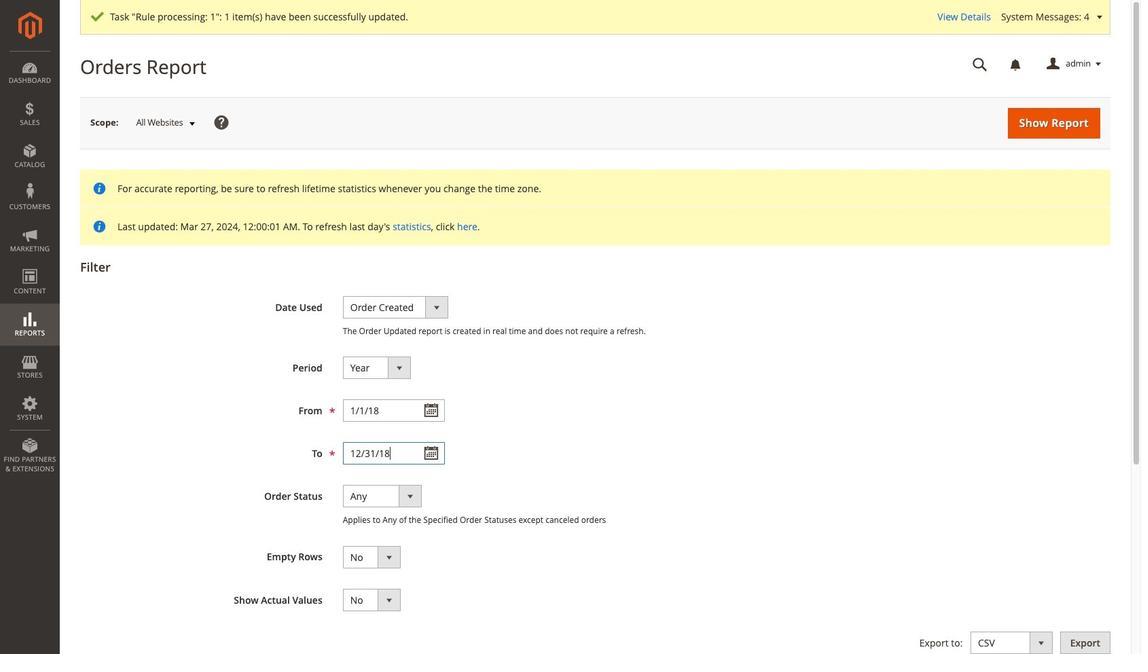 Task type: locate. For each thing, give the bounding box(es) containing it.
None text field
[[964, 52, 998, 76], [343, 400, 445, 422], [964, 52, 998, 76], [343, 400, 445, 422]]

None text field
[[343, 443, 445, 465]]

menu bar
[[0, 51, 60, 481]]

magento admin panel image
[[18, 12, 42, 39]]



